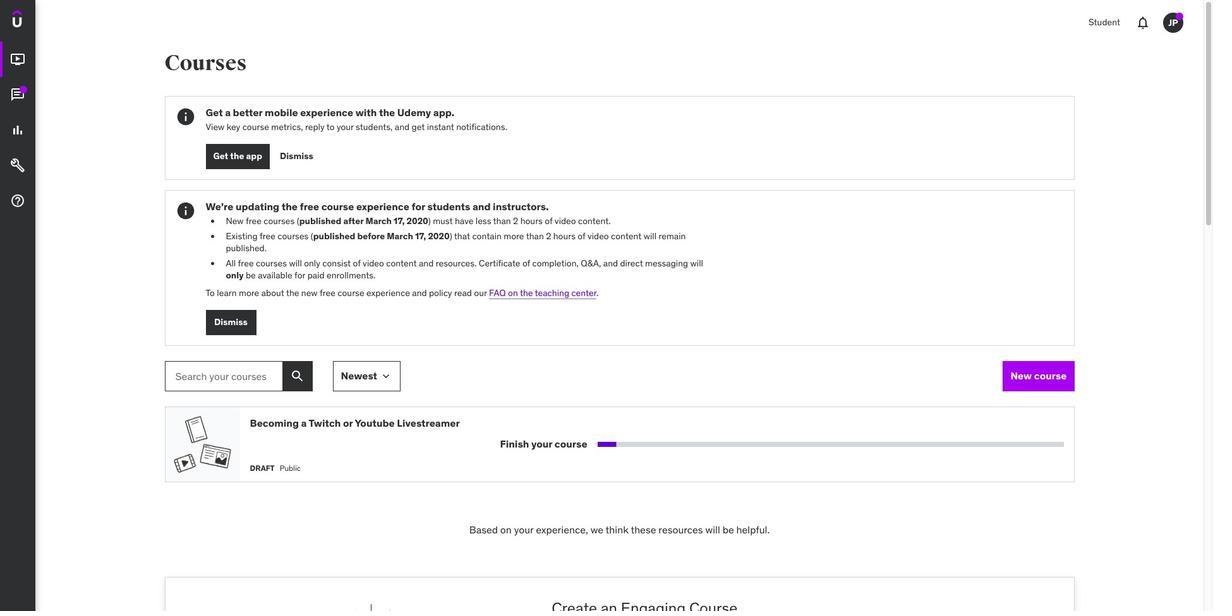 Task type: describe. For each thing, give the bounding box(es) containing it.
read
[[454, 287, 472, 299]]

0 horizontal spatial dismiss
[[214, 317, 248, 328]]

draft public
[[250, 464, 301, 473]]

policy
[[429, 287, 452, 299]]

or
[[343, 417, 353, 429]]

/
[[621, 437, 628, 452]]

newest button
[[333, 361, 401, 391]]

new for new course
[[1010, 370, 1032, 382]]

courses for published after march 17, 2020
[[264, 215, 295, 227]]

before
[[357, 230, 385, 242]]

based on your experience, we think these resources will be helpful.
[[469, 523, 770, 536]]

get a better mobile experience with the udemy app. view key course metrics, reply to your students, and get instant notifications.
[[206, 106, 507, 133]]

enrollments.
[[327, 270, 376, 281]]

of right certificate
[[522, 258, 530, 269]]

0 horizontal spatial dismiss button
[[206, 310, 256, 335]]

the inside the get a better mobile experience with the udemy app. view key course metrics, reply to your students, and get instant notifications.
[[379, 106, 395, 119]]

public
[[280, 464, 301, 473]]

experience,
[[536, 523, 588, 536]]

2 vertical spatial experience
[[366, 287, 410, 299]]

learn
[[217, 287, 237, 299]]

content.
[[578, 215, 611, 227]]

q&a,
[[581, 258, 601, 269]]

3 medium image from the top
[[10, 158, 25, 173]]

available
[[258, 270, 292, 281]]

edit
[[595, 437, 619, 452]]

2 medium image from the top
[[10, 193, 25, 209]]

0 horizontal spatial hours
[[520, 215, 543, 227]]

teaching
[[535, 287, 569, 299]]

the left teaching
[[520, 287, 533, 299]]

livestreamer
[[397, 417, 460, 429]]

existing
[[226, 230, 258, 242]]

the left app
[[230, 151, 244, 162]]

becoming a twitch or youtube livestreamer
[[250, 417, 460, 429]]

edit / manage course link
[[441, 412, 873, 477]]

resources.
[[436, 258, 477, 269]]

of up enrollments.
[[353, 258, 361, 269]]

a for twitch
[[301, 417, 307, 429]]

finish your course
[[500, 438, 587, 450]]

1 medium image from the top
[[10, 123, 25, 138]]

have
[[455, 215, 473, 227]]

1 medium image from the top
[[10, 52, 25, 67]]

0 vertical spatial dismiss button
[[280, 144, 313, 169]]

we're
[[206, 200, 233, 213]]

youtube
[[355, 417, 395, 429]]

contain
[[472, 230, 502, 242]]

after
[[343, 215, 363, 227]]

for inside all free courses will only consist of video content and resources. certificate of completion, q&a, and direct messaging will only be available for paid enrollments.
[[294, 270, 305, 281]]

helpful.
[[736, 523, 770, 536]]

your inside the get a better mobile experience with the udemy app. view key course metrics, reply to your students, and get instant notifications.
[[337, 121, 354, 133]]

of down instructors.
[[545, 215, 552, 227]]

get for a
[[206, 106, 223, 119]]

remain
[[659, 230, 686, 242]]

( for published after march 17, 2020
[[297, 215, 299, 227]]

.
[[596, 287, 598, 299]]

instant
[[427, 121, 454, 133]]

direct
[[620, 258, 643, 269]]

app
[[246, 151, 262, 162]]

small image
[[380, 370, 392, 383]]

student
[[1089, 17, 1120, 28]]

all free courses will only consist of video content and resources. certificate of completion, q&a, and direct messaging will only be available for paid enrollments.
[[226, 258, 703, 281]]

consist
[[322, 258, 351, 269]]

2 inside ) that contain more than 2 hours of video content will remain published.
[[546, 230, 551, 242]]

updating
[[236, 200, 279, 213]]

existing free courses ( published before march 17, 2020
[[226, 230, 450, 242]]

and left the "resources."
[[419, 258, 434, 269]]

more inside ) that contain more than 2 hours of video content will remain published.
[[504, 230, 524, 242]]

and inside the get a better mobile experience with the udemy app. view key course metrics, reply to your students, and get instant notifications.
[[395, 121, 409, 133]]

( for published before march 17, 2020
[[311, 230, 313, 242]]

experience inside the get a better mobile experience with the udemy app. view key course metrics, reply to your students, and get instant notifications.
[[300, 106, 353, 119]]

of inside ) that contain more than 2 hours of video content will remain published.
[[578, 230, 585, 242]]

course inside button
[[1034, 370, 1067, 382]]

manage
[[631, 437, 677, 452]]

certificate
[[479, 258, 520, 269]]

notifications.
[[456, 121, 507, 133]]

center
[[571, 287, 596, 299]]

view
[[206, 121, 224, 133]]

new free courses ( published after march 17, 2020 ) must have less than 2 hours of video content.
[[226, 215, 611, 227]]

search image
[[290, 369, 305, 384]]

think
[[606, 523, 629, 536]]

metrics,
[[271, 121, 303, 133]]

hours inside ) that contain more than 2 hours of video content will remain published.
[[553, 230, 576, 242]]

app.
[[433, 106, 454, 119]]

0 vertical spatial video
[[555, 215, 576, 227]]

0 vertical spatial only
[[304, 258, 320, 269]]

1 horizontal spatial for
[[412, 200, 425, 213]]

to
[[206, 287, 215, 299]]

be inside all free courses will only consist of video content and resources. certificate of completion, q&a, and direct messaging will only be available for paid enrollments.
[[246, 270, 256, 281]]

free up existing free courses ( published before march 17, 2020
[[300, 200, 319, 213]]

published for existing free courses (
[[313, 230, 355, 242]]

students
[[427, 200, 470, 213]]

edit / manage course
[[595, 437, 718, 452]]

2020 for published before march 17, 2020
[[428, 230, 450, 242]]

than inside ) that contain more than 2 hours of video content will remain published.
[[526, 230, 544, 242]]

becoming
[[250, 417, 299, 429]]

published for new free courses (
[[299, 215, 341, 227]]

to learn more about the new free course experience and policy read our faq on the teaching center .
[[206, 287, 598, 299]]

about
[[261, 287, 284, 299]]

that
[[454, 230, 470, 242]]

twitch
[[309, 417, 341, 429]]



Task type: locate. For each thing, give the bounding box(es) containing it.
2020 down the must
[[428, 230, 450, 242]]

medium image
[[10, 52, 25, 67], [10, 87, 25, 102], [10, 158, 25, 173]]

1 horizontal spatial be
[[723, 523, 734, 536]]

the up students,
[[379, 106, 395, 119]]

( up existing free courses ( published before march 17, 2020
[[297, 215, 299, 227]]

get
[[412, 121, 425, 133]]

1 horizontal spatial (
[[311, 230, 313, 242]]

dismiss button down "learn"
[[206, 310, 256, 335]]

hours down instructors.
[[520, 215, 543, 227]]

you have alerts image
[[1176, 13, 1183, 20]]

be left "helpful."
[[723, 523, 734, 536]]

free for existing free courses (
[[260, 230, 275, 242]]

2 down instructors.
[[513, 215, 518, 227]]

0 vertical spatial )
[[428, 215, 431, 227]]

published up existing free courses ( published before march 17, 2020
[[299, 215, 341, 227]]

a
[[225, 106, 231, 119], [301, 417, 307, 429]]

1 vertical spatial published
[[313, 230, 355, 242]]

experience up before at the top of the page
[[356, 200, 409, 213]]

0 vertical spatial march
[[365, 215, 392, 227]]

course
[[242, 121, 269, 133], [321, 200, 354, 213], [338, 287, 364, 299], [1034, 370, 1067, 382], [679, 437, 718, 452], [555, 438, 587, 450]]

paid
[[307, 270, 324, 281]]

these
[[631, 523, 656, 536]]

published
[[299, 215, 341, 227], [313, 230, 355, 242]]

free down updating
[[246, 215, 262, 227]]

experience
[[300, 106, 353, 119], [356, 200, 409, 213], [366, 287, 410, 299]]

free
[[300, 200, 319, 213], [246, 215, 262, 227], [260, 230, 275, 242], [238, 258, 254, 269], [320, 287, 335, 299]]

based
[[469, 523, 498, 536]]

your left the experience,
[[514, 523, 533, 536]]

0 vertical spatial get
[[206, 106, 223, 119]]

2
[[513, 215, 518, 227], [546, 230, 551, 242]]

faq
[[489, 287, 506, 299]]

0 vertical spatial 2
[[513, 215, 518, 227]]

reply
[[305, 121, 325, 133]]

new inside button
[[1010, 370, 1032, 382]]

2 vertical spatial medium image
[[10, 158, 25, 173]]

and right q&a,
[[603, 258, 618, 269]]

for left paid
[[294, 270, 305, 281]]

0 vertical spatial 2020
[[407, 215, 428, 227]]

will inside ) that contain more than 2 hours of video content will remain published.
[[644, 230, 656, 242]]

than right less
[[493, 215, 511, 227]]

1 vertical spatial (
[[311, 230, 313, 242]]

march down we're updating the free course experience for students and instructors.
[[365, 215, 392, 227]]

0 horizontal spatial more
[[239, 287, 259, 299]]

content up to learn more about the new free course experience and policy read our faq on the teaching center .
[[386, 258, 417, 269]]

0 vertical spatial more
[[504, 230, 524, 242]]

of down content.
[[578, 230, 585, 242]]

)
[[428, 215, 431, 227], [450, 230, 452, 242]]

1 vertical spatial experience
[[356, 200, 409, 213]]

1 vertical spatial 2020
[[428, 230, 450, 242]]

than down instructors.
[[526, 230, 544, 242]]

dismiss button down metrics,
[[280, 144, 313, 169]]

0 vertical spatial medium image
[[10, 123, 25, 138]]

1 horizontal spatial than
[[526, 230, 544, 242]]

0 horizontal spatial content
[[386, 258, 417, 269]]

0 vertical spatial your
[[337, 121, 354, 133]]

courses inside all free courses will only consist of video content and resources. certificate of completion, q&a, and direct messaging will only be available for paid enrollments.
[[256, 258, 287, 269]]

1 horizontal spatial content
[[611, 230, 641, 242]]

(
[[297, 215, 299, 227], [311, 230, 313, 242]]

hours
[[520, 215, 543, 227], [553, 230, 576, 242]]

a for better
[[225, 106, 231, 119]]

will right messaging
[[690, 258, 703, 269]]

our
[[474, 287, 487, 299]]

video inside all free courses will only consist of video content and resources. certificate of completion, q&a, and direct messaging will only be available for paid enrollments.
[[363, 258, 384, 269]]

1 horizontal spatial a
[[301, 417, 307, 429]]

2 horizontal spatial video
[[587, 230, 609, 242]]

0 horizontal spatial new
[[226, 215, 244, 227]]

0 vertical spatial dismiss
[[280, 151, 313, 162]]

1 vertical spatial get
[[213, 151, 228, 162]]

with
[[355, 106, 377, 119]]

we're updating the free course experience for students and instructors.
[[206, 200, 549, 213]]

0 vertical spatial experience
[[300, 106, 353, 119]]

1 vertical spatial march
[[387, 230, 413, 242]]

0 horizontal spatial than
[[493, 215, 511, 227]]

0 horizontal spatial video
[[363, 258, 384, 269]]

instructors.
[[493, 200, 549, 213]]

content inside all free courses will only consist of video content and resources. certificate of completion, q&a, and direct messaging will only be available for paid enrollments.
[[386, 258, 417, 269]]

2020
[[407, 215, 428, 227], [428, 230, 450, 242]]

0 horizontal spatial be
[[246, 270, 256, 281]]

march for before
[[387, 230, 413, 242]]

and left get
[[395, 121, 409, 133]]

get inside get the app link
[[213, 151, 228, 162]]

get down view
[[213, 151, 228, 162]]

udemy
[[397, 106, 431, 119]]

free inside all free courses will only consist of video content and resources. certificate of completion, q&a, and direct messaging will only be available for paid enrollments.
[[238, 258, 254, 269]]

content inside ) that contain more than 2 hours of video content will remain published.
[[611, 230, 641, 242]]

new course
[[1010, 370, 1067, 382]]

1 vertical spatial dismiss
[[214, 317, 248, 328]]

1 horizontal spatial 2
[[546, 230, 551, 242]]

on
[[508, 287, 518, 299], [500, 523, 512, 536]]

of
[[545, 215, 552, 227], [578, 230, 585, 242], [353, 258, 361, 269], [522, 258, 530, 269]]

0 vertical spatial a
[[225, 106, 231, 119]]

1 vertical spatial for
[[294, 270, 305, 281]]

free for new free courses (
[[246, 215, 262, 227]]

your right to
[[337, 121, 354, 133]]

1 vertical spatial dismiss button
[[206, 310, 256, 335]]

2020 left the must
[[407, 215, 428, 227]]

march down new free courses ( published after march 17, 2020 ) must have less than 2 hours of video content. at the top of page
[[387, 230, 413, 242]]

jp link
[[1158, 8, 1188, 38]]

2 up completion,
[[546, 230, 551, 242]]

) inside ) that contain more than 2 hours of video content will remain published.
[[450, 230, 452, 242]]

the left new
[[286, 287, 299, 299]]

courses
[[165, 50, 247, 76]]

1 vertical spatial )
[[450, 230, 452, 242]]

medium image
[[10, 123, 25, 138], [10, 193, 25, 209]]

all
[[226, 258, 236, 269]]

1 vertical spatial be
[[723, 523, 734, 536]]

) left the must
[[428, 215, 431, 227]]

will left remain
[[644, 230, 656, 242]]

on right faq at the left of the page
[[508, 287, 518, 299]]

a inside the get a better mobile experience with the udemy app. view key course metrics, reply to your students, and get instant notifications.
[[225, 106, 231, 119]]

completion,
[[532, 258, 579, 269]]

your
[[337, 121, 354, 133], [531, 438, 552, 450], [514, 523, 533, 536]]

we
[[590, 523, 603, 536]]

1 horizontal spatial )
[[450, 230, 452, 242]]

0 vertical spatial than
[[493, 215, 511, 227]]

video left content.
[[555, 215, 576, 227]]

video inside ) that contain more than 2 hours of video content will remain published.
[[587, 230, 609, 242]]

student link
[[1081, 8, 1128, 38]]

17, down new free courses ( published after march 17, 2020 ) must have less than 2 hours of video content. at the top of page
[[415, 230, 426, 242]]

17, down we're updating the free course experience for students and instructors.
[[394, 215, 405, 227]]

and up less
[[472, 200, 491, 213]]

published.
[[226, 243, 267, 254]]

the
[[379, 106, 395, 119], [230, 151, 244, 162], [282, 200, 298, 213], [286, 287, 299, 299], [520, 287, 533, 299]]

) that contain more than 2 hours of video content will remain published.
[[226, 230, 686, 254]]

dismiss down metrics,
[[280, 151, 313, 162]]

courses for published before march 17, 2020
[[278, 230, 309, 242]]

video
[[555, 215, 576, 227], [587, 230, 609, 242], [363, 258, 384, 269]]

newest
[[341, 370, 377, 382]]

course inside the get a better mobile experience with the udemy app. view key course metrics, reply to your students, and get instant notifications.
[[242, 121, 269, 133]]

faq on the teaching center link
[[489, 287, 596, 299]]

1 vertical spatial medium image
[[10, 193, 25, 209]]

more right "learn"
[[239, 287, 259, 299]]

1 horizontal spatial dismiss button
[[280, 144, 313, 169]]

key
[[227, 121, 240, 133]]

get
[[206, 106, 223, 119], [213, 151, 228, 162]]

published down after
[[313, 230, 355, 242]]

17, for published after march 17, 2020
[[394, 215, 405, 227]]

0 horizontal spatial 17,
[[394, 215, 405, 227]]

get for the
[[213, 151, 228, 162]]

for
[[412, 200, 425, 213], [294, 270, 305, 281]]

free down published.
[[238, 258, 254, 269]]

1 vertical spatial hours
[[553, 230, 576, 242]]

will up available
[[289, 258, 302, 269]]

the right updating
[[282, 200, 298, 213]]

1 horizontal spatial more
[[504, 230, 524, 242]]

and
[[395, 121, 409, 133], [472, 200, 491, 213], [419, 258, 434, 269], [603, 258, 618, 269], [412, 287, 427, 299]]

1 vertical spatial a
[[301, 417, 307, 429]]

dismiss down "learn"
[[214, 317, 248, 328]]

be
[[246, 270, 256, 281], [723, 523, 734, 536]]

1 vertical spatial courses
[[278, 230, 309, 242]]

courses
[[264, 215, 295, 227], [278, 230, 309, 242], [256, 258, 287, 269]]

be left available
[[246, 270, 256, 281]]

udemy image
[[13, 10, 70, 32]]

will
[[644, 230, 656, 242], [289, 258, 302, 269], [690, 258, 703, 269], [705, 523, 720, 536]]

new course button
[[1003, 361, 1074, 391]]

0 vertical spatial for
[[412, 200, 425, 213]]

0 vertical spatial hours
[[520, 215, 543, 227]]

less
[[476, 215, 491, 227]]

for up new free courses ( published after march 17, 2020 ) must have less than 2 hours of video content. at the top of page
[[412, 200, 425, 213]]

only up paid
[[304, 258, 320, 269]]

0 vertical spatial courses
[[264, 215, 295, 227]]

video down content.
[[587, 230, 609, 242]]

( up paid
[[311, 230, 313, 242]]

1 horizontal spatial new
[[1010, 370, 1032, 382]]

0 horizontal spatial a
[[225, 106, 231, 119]]

experience down enrollments.
[[366, 287, 410, 299]]

Search your courses text field
[[165, 361, 282, 391]]

1 vertical spatial video
[[587, 230, 609, 242]]

1 vertical spatial than
[[526, 230, 544, 242]]

get up view
[[206, 106, 223, 119]]

) left 'that'
[[450, 230, 452, 242]]

0 vertical spatial medium image
[[10, 52, 25, 67]]

hours up completion,
[[553, 230, 576, 242]]

get the app
[[213, 151, 262, 162]]

1 vertical spatial new
[[1010, 370, 1032, 382]]

a up key
[[225, 106, 231, 119]]

2020 for published after march 17, 2020
[[407, 215, 428, 227]]

only
[[304, 258, 320, 269], [226, 270, 244, 281]]

17, for published before march 17, 2020
[[415, 230, 426, 242]]

must
[[433, 215, 453, 227]]

finish
[[500, 438, 529, 450]]

0 horizontal spatial 2
[[513, 215, 518, 227]]

1 horizontal spatial hours
[[553, 230, 576, 242]]

1 vertical spatial 17,
[[415, 230, 426, 242]]

2 medium image from the top
[[10, 87, 25, 102]]

0 vertical spatial (
[[297, 215, 299, 227]]

get inside the get a better mobile experience with the udemy app. view key course metrics, reply to your students, and get instant notifications.
[[206, 106, 223, 119]]

1 vertical spatial more
[[239, 287, 259, 299]]

new
[[301, 287, 318, 299]]

0 vertical spatial published
[[299, 215, 341, 227]]

1 horizontal spatial only
[[304, 258, 320, 269]]

1 vertical spatial content
[[386, 258, 417, 269]]

to
[[326, 121, 335, 133]]

get the app link
[[206, 144, 270, 169]]

notifications image
[[1135, 15, 1150, 30]]

0 horizontal spatial for
[[294, 270, 305, 281]]

1 horizontal spatial video
[[555, 215, 576, 227]]

1 vertical spatial only
[[226, 270, 244, 281]]

better
[[233, 106, 263, 119]]

new
[[226, 215, 244, 227], [1010, 370, 1032, 382]]

1 vertical spatial 2
[[546, 230, 551, 242]]

only down all
[[226, 270, 244, 281]]

1 vertical spatial your
[[531, 438, 552, 450]]

jp
[[1168, 17, 1178, 28]]

free for all free courses will only consist of video content and resources. certificate of completion, q&a, and direct messaging will
[[238, 258, 254, 269]]

video up enrollments.
[[363, 258, 384, 269]]

0 vertical spatial 17,
[[394, 215, 405, 227]]

more right the contain
[[504, 230, 524, 242]]

will right 'resources'
[[705, 523, 720, 536]]

experience up to
[[300, 106, 353, 119]]

1 vertical spatial medium image
[[10, 87, 25, 102]]

1 horizontal spatial 17,
[[415, 230, 426, 242]]

students,
[[356, 121, 393, 133]]

0 vertical spatial on
[[508, 287, 518, 299]]

free right new
[[320, 287, 335, 299]]

2 vertical spatial courses
[[256, 258, 287, 269]]

1 vertical spatial on
[[500, 523, 512, 536]]

and left policy at top left
[[412, 287, 427, 299]]

resources
[[659, 523, 703, 536]]

march for after
[[365, 215, 392, 227]]

2 vertical spatial video
[[363, 258, 384, 269]]

0 horizontal spatial (
[[297, 215, 299, 227]]

dismiss button
[[280, 144, 313, 169], [206, 310, 256, 335]]

on right based
[[500, 523, 512, 536]]

new for new free courses ( published after march 17, 2020 ) must have less than 2 hours of video content.
[[226, 215, 244, 227]]

courses for only
[[256, 258, 287, 269]]

free up published.
[[260, 230, 275, 242]]

0 vertical spatial new
[[226, 215, 244, 227]]

0 vertical spatial content
[[611, 230, 641, 242]]

0 vertical spatial be
[[246, 270, 256, 281]]

1 horizontal spatial dismiss
[[280, 151, 313, 162]]

17,
[[394, 215, 405, 227], [415, 230, 426, 242]]

your right finish at the left of the page
[[531, 438, 552, 450]]

messaging
[[645, 258, 688, 269]]

content up the direct
[[611, 230, 641, 242]]

draft
[[250, 464, 275, 473]]

0 horizontal spatial only
[[226, 270, 244, 281]]

2 vertical spatial your
[[514, 523, 533, 536]]

0 horizontal spatial )
[[428, 215, 431, 227]]

mobile
[[265, 106, 298, 119]]

a left twitch
[[301, 417, 307, 429]]



Task type: vqa. For each thing, say whether or not it's contained in the screenshot.
the on for the rightmost 'Teach on Udemy' link
no



